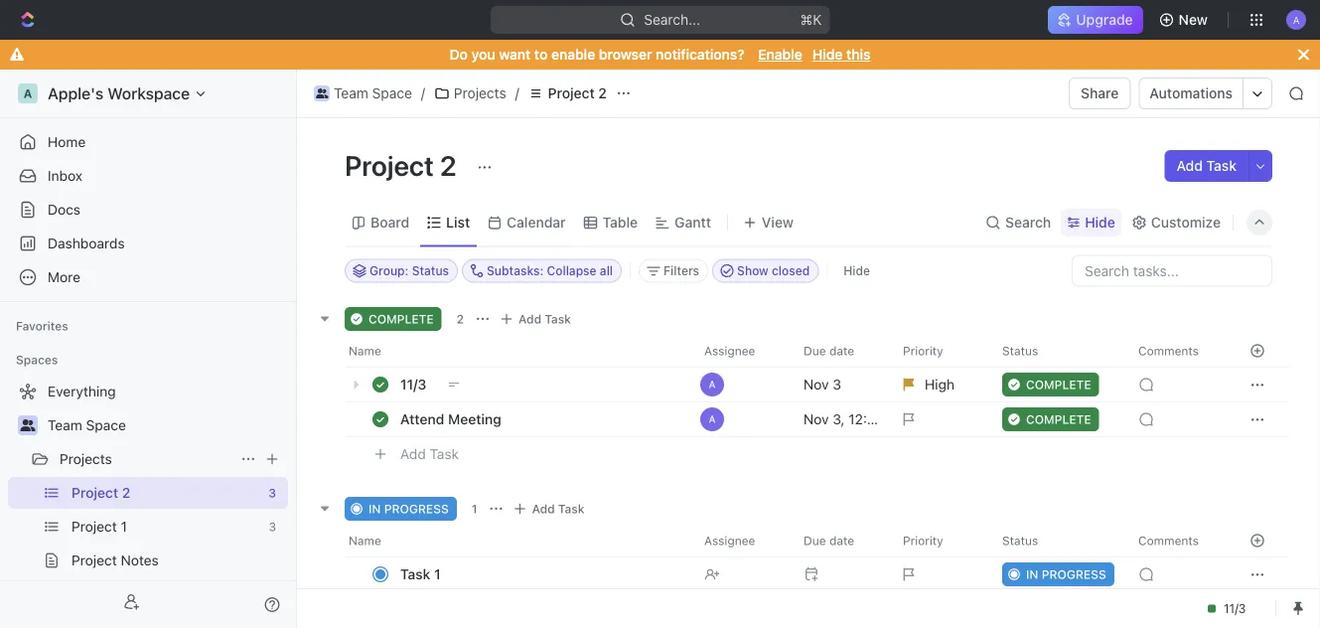 Task type: locate. For each thing, give the bounding box(es) containing it.
0 horizontal spatial 1
[[121, 518, 127, 535]]

view for view
[[762, 214, 794, 231]]

1 vertical spatial in progress
[[1026, 567, 1107, 581]]

show closed button
[[713, 259, 819, 283]]

search button
[[980, 209, 1057, 236]]

1 due date button from the top
[[792, 334, 891, 366]]

2 up project 1
[[122, 484, 130, 501]]

customize
[[1151, 214, 1221, 231]]

2 due date button from the top
[[792, 524, 891, 556]]

project 2 link up project 1 link
[[72, 477, 261, 509]]

1 vertical spatial status button
[[991, 524, 1127, 556]]

0 vertical spatial comments button
[[1127, 334, 1226, 366]]

add task button
[[1165, 150, 1249, 182], [495, 307, 579, 330], [392, 442, 467, 466], [508, 496, 593, 520]]

project
[[548, 85, 595, 101], [345, 149, 434, 181], [72, 484, 118, 501], [72, 518, 117, 535], [72, 552, 117, 568]]

1 vertical spatial 1
[[121, 518, 127, 535]]

1 comments from the top
[[1139, 343, 1199, 357]]

1 vertical spatial name
[[349, 533, 381, 547]]

0 vertical spatial due date button
[[792, 334, 891, 366]]

status for 2
[[1003, 343, 1039, 357]]

1 vertical spatial 3
[[269, 520, 276, 534]]

/
[[421, 85, 425, 101], [515, 85, 519, 101]]

due date button
[[792, 334, 891, 366], [792, 524, 891, 556]]

1 horizontal spatial projects
[[454, 85, 506, 101]]

1 horizontal spatial team space
[[334, 85, 412, 101]]

complete button
[[991, 366, 1127, 402], [991, 401, 1127, 437]]

1 vertical spatial assignee button
[[693, 524, 792, 556]]

priority for 1
[[903, 533, 944, 547]]

space down everything
[[86, 417, 126, 433]]

1 horizontal spatial /
[[515, 85, 519, 101]]

0 horizontal spatial in
[[369, 501, 381, 515]]

1 horizontal spatial projects link
[[429, 81, 511, 105]]

2 vertical spatial hide
[[844, 264, 870, 278]]

view down project notes
[[48, 586, 79, 602]]

priority
[[903, 343, 944, 357], [903, 533, 944, 547]]

date
[[830, 343, 855, 357], [830, 533, 855, 547]]

1 vertical spatial hide
[[1085, 214, 1116, 231]]

1 vertical spatial complete
[[1026, 377, 1092, 391]]

1 3 from the top
[[269, 486, 276, 500]]

hide right "search"
[[1085, 214, 1116, 231]]

0 vertical spatial due
[[804, 343, 826, 357]]

1 horizontal spatial project 2
[[345, 149, 463, 181]]

dashboards link
[[8, 228, 288, 259]]

2 3 from the top
[[269, 520, 276, 534]]

2 vertical spatial status
[[1003, 533, 1039, 547]]

add task button down 'attend'
[[392, 442, 467, 466]]

favorites button
[[8, 314, 76, 338]]

view inside view button
[[762, 214, 794, 231]]

team space right user group image
[[334, 85, 412, 101]]

1 vertical spatial spaces
[[100, 586, 148, 602]]

share button
[[1069, 78, 1131, 109]]

hide right the closed
[[844, 264, 870, 278]]

view for view all spaces
[[48, 586, 79, 602]]

1 vertical spatial in
[[1026, 567, 1039, 581]]

project up project 1
[[72, 484, 118, 501]]

project 2 down enable
[[548, 85, 607, 101]]

1 inside tree
[[121, 518, 127, 535]]

due date
[[804, 343, 855, 357], [804, 533, 855, 547]]

progress
[[384, 501, 449, 515], [1042, 567, 1107, 581]]

1 for task 1
[[434, 565, 441, 582]]

comments
[[1139, 343, 1199, 357], [1139, 533, 1199, 547]]

0 vertical spatial team space
[[334, 85, 412, 101]]

2 priority button from the top
[[891, 524, 991, 556]]

name button up the task 1 link
[[345, 524, 693, 556]]

1 vertical spatial team space link
[[48, 409, 284, 441]]

1 horizontal spatial in progress
[[1026, 567, 1107, 581]]

1 vertical spatial comments
[[1139, 533, 1199, 547]]

space
[[372, 85, 412, 101], [86, 417, 126, 433]]

1 due from the top
[[804, 343, 826, 357]]

0 vertical spatial progress
[[384, 501, 449, 515]]

2 status button from the top
[[991, 524, 1127, 556]]

complete
[[369, 312, 434, 325], [1026, 377, 1092, 391], [1026, 412, 1092, 426]]

favorites
[[16, 319, 68, 333]]

0 horizontal spatial projects
[[60, 451, 112, 467]]

2 date from the top
[[830, 533, 855, 547]]

hide left this
[[813, 46, 843, 63]]

1 horizontal spatial hide
[[844, 264, 870, 278]]

1 / from the left
[[421, 85, 425, 101]]

0 vertical spatial assignee button
[[693, 334, 792, 366]]

2 vertical spatial 1
[[434, 565, 441, 582]]

spaces
[[16, 353, 58, 367], [100, 586, 148, 602]]

due date button for 2
[[792, 334, 891, 366]]

1 horizontal spatial view
[[762, 214, 794, 231]]

status button
[[991, 334, 1127, 366], [991, 524, 1127, 556]]

1 assignee button from the top
[[693, 334, 792, 366]]

1 vertical spatial priority button
[[891, 524, 991, 556]]

1 horizontal spatial all
[[600, 264, 613, 278]]

in progress button
[[991, 556, 1127, 592]]

this
[[847, 46, 871, 63]]

view
[[762, 214, 794, 231], [48, 586, 79, 602]]

comments button for 2
[[1127, 334, 1226, 366]]

1 vertical spatial due
[[804, 533, 826, 547]]

1 vertical spatial team space
[[48, 417, 126, 433]]

a button
[[1281, 4, 1313, 36], [693, 366, 792, 402], [693, 401, 792, 437]]

team space link
[[309, 81, 417, 105], [48, 409, 284, 441]]

add task
[[1177, 157, 1237, 174], [519, 312, 571, 325], [400, 445, 459, 462], [532, 501, 585, 515]]

0 horizontal spatial spaces
[[16, 353, 58, 367]]

2 due from the top
[[804, 533, 826, 547]]

1 name from the top
[[349, 343, 381, 357]]

project up view all spaces
[[72, 552, 117, 568]]

0 horizontal spatial projects link
[[60, 443, 233, 475]]

Search tasks... text field
[[1073, 256, 1272, 286]]

2
[[599, 85, 607, 101], [440, 149, 457, 181], [457, 312, 464, 325], [122, 484, 130, 501]]

project 2 link down enable
[[523, 81, 612, 105]]

0 vertical spatial due date
[[804, 343, 855, 357]]

1 date from the top
[[830, 343, 855, 357]]

projects inside tree
[[60, 451, 112, 467]]

1 vertical spatial project 2 link
[[72, 477, 261, 509]]

assignee for 1
[[705, 533, 756, 547]]

1 horizontal spatial space
[[372, 85, 412, 101]]

table link
[[599, 209, 638, 236]]

home link
[[8, 126, 288, 158]]

assignee button for 1
[[693, 524, 792, 556]]

attend meeting
[[400, 410, 502, 427]]

1 vertical spatial project 2
[[345, 149, 463, 181]]

1 vertical spatial progress
[[1042, 567, 1107, 581]]

0 vertical spatial project 2 link
[[523, 81, 612, 105]]

1 vertical spatial priority
[[903, 533, 944, 547]]

projects
[[454, 85, 506, 101], [60, 451, 112, 467]]

2 vertical spatial complete
[[1026, 412, 1092, 426]]

priority button for 2
[[891, 334, 991, 366]]

1 vertical spatial date
[[830, 533, 855, 547]]

0 vertical spatial name
[[349, 343, 381, 357]]

1 vertical spatial due date button
[[792, 524, 891, 556]]

add task down 'attend'
[[400, 445, 459, 462]]

more
[[48, 269, 81, 285]]

spaces down favorites
[[16, 353, 58, 367]]

2 due date from the top
[[804, 533, 855, 547]]

view button
[[736, 209, 801, 236]]

search
[[1006, 214, 1052, 231]]

3 for 1
[[269, 520, 276, 534]]

projects down you on the left
[[454, 85, 506, 101]]

want
[[499, 46, 531, 63]]

1 vertical spatial projects
[[60, 451, 112, 467]]

tree
[[8, 376, 288, 628]]

due date button for 1
[[792, 524, 891, 556]]

add down 'attend'
[[400, 445, 426, 462]]

1 vertical spatial all
[[82, 586, 97, 602]]

add task up customize
[[1177, 157, 1237, 174]]

0 vertical spatial complete
[[369, 312, 434, 325]]

you
[[472, 46, 495, 63]]

0 vertical spatial date
[[830, 343, 855, 357]]

apple's workspace, , element
[[18, 83, 38, 103]]

assignee button
[[693, 334, 792, 366], [693, 524, 792, 556]]

1 comments button from the top
[[1127, 334, 1226, 366]]

2 priority from the top
[[903, 533, 944, 547]]

0 vertical spatial assignee
[[705, 343, 756, 357]]

0 vertical spatial priority button
[[891, 334, 991, 366]]

1 vertical spatial projects link
[[60, 443, 233, 475]]

0 horizontal spatial team space link
[[48, 409, 284, 441]]

name for complete
[[349, 343, 381, 357]]

2 assignee button from the top
[[693, 524, 792, 556]]

0 vertical spatial all
[[600, 264, 613, 278]]

spaces down project notes
[[100, 586, 148, 602]]

closed
[[772, 264, 810, 278]]

0 horizontal spatial view
[[48, 586, 79, 602]]

project up "board"
[[345, 149, 434, 181]]

1 vertical spatial space
[[86, 417, 126, 433]]

0 horizontal spatial space
[[86, 417, 126, 433]]

0 horizontal spatial hide
[[813, 46, 843, 63]]

2 horizontal spatial 1
[[472, 501, 478, 515]]

2 assignee from the top
[[705, 533, 756, 547]]

1 priority button from the top
[[891, 334, 991, 366]]

all right collapse
[[600, 264, 613, 278]]

0 vertical spatial team
[[334, 85, 368, 101]]

user group image
[[20, 419, 35, 431]]

project for project notes link
[[72, 552, 117, 568]]

all down project notes
[[82, 586, 97, 602]]

team right user group icon
[[48, 417, 82, 433]]

1 vertical spatial status
[[1003, 343, 1039, 357]]

calendar link
[[503, 209, 566, 236]]

docs
[[48, 201, 80, 218]]

2 horizontal spatial hide
[[1085, 214, 1116, 231]]

name button for 1
[[345, 524, 693, 556]]

1 due date from the top
[[804, 343, 855, 357]]

0 vertical spatial comments
[[1139, 343, 1199, 357]]

home
[[48, 134, 86, 150]]

1 status button from the top
[[991, 334, 1127, 366]]

0 horizontal spatial progress
[[384, 501, 449, 515]]

1 vertical spatial due date
[[804, 533, 855, 547]]

2 comments from the top
[[1139, 533, 1199, 547]]

complete for first complete dropdown button from the top
[[1026, 377, 1092, 391]]

0 horizontal spatial all
[[82, 586, 97, 602]]

0 horizontal spatial project 2
[[72, 484, 130, 501]]

0 vertical spatial projects
[[454, 85, 506, 101]]

project 1
[[72, 518, 127, 535]]

1 vertical spatial assignee
[[705, 533, 756, 547]]

assignee button for 2
[[693, 334, 792, 366]]

add up customize
[[1177, 157, 1203, 174]]

0 vertical spatial view
[[762, 214, 794, 231]]

show
[[737, 264, 769, 278]]

1 assignee from the top
[[705, 343, 756, 357]]

1 name button from the top
[[345, 334, 693, 366]]

project up project notes
[[72, 518, 117, 535]]

projects down everything
[[60, 451, 112, 467]]

add up the task 1 link
[[532, 501, 555, 515]]

2 name from the top
[[349, 533, 381, 547]]

project 2
[[548, 85, 607, 101], [345, 149, 463, 181], [72, 484, 130, 501]]

space right user group image
[[372, 85, 412, 101]]

view inside view all spaces link
[[48, 586, 79, 602]]

1 horizontal spatial team space link
[[309, 81, 417, 105]]

date for 1
[[830, 533, 855, 547]]

everything
[[48, 383, 116, 399]]

due
[[804, 343, 826, 357], [804, 533, 826, 547]]

project 1 link
[[72, 511, 261, 543]]

0 horizontal spatial /
[[421, 85, 425, 101]]

automations
[[1150, 85, 1233, 101]]

project 2 up project 1
[[72, 484, 130, 501]]

name button up 11/3 link
[[345, 334, 693, 366]]

0 vertical spatial status button
[[991, 334, 1127, 366]]

0 vertical spatial priority
[[903, 343, 944, 357]]

comments button
[[1127, 334, 1226, 366], [1127, 524, 1226, 556]]

project notes link
[[72, 545, 284, 576]]

2 comments button from the top
[[1127, 524, 1226, 556]]

1 horizontal spatial in
[[1026, 567, 1039, 581]]

status
[[412, 264, 449, 278], [1003, 343, 1039, 357], [1003, 533, 1039, 547]]

1 horizontal spatial 1
[[434, 565, 441, 582]]

2 vertical spatial project 2
[[72, 484, 130, 501]]

1
[[472, 501, 478, 515], [121, 518, 127, 535], [434, 565, 441, 582]]

view up show closed
[[762, 214, 794, 231]]

projects link down do
[[429, 81, 511, 105]]

0 vertical spatial name button
[[345, 334, 693, 366]]

team inside sidebar 'navigation'
[[48, 417, 82, 433]]

1 horizontal spatial team
[[334, 85, 368, 101]]

2 up list link
[[440, 149, 457, 181]]

projects link down everything link at the left bottom
[[60, 443, 233, 475]]

1 vertical spatial view
[[48, 586, 79, 602]]

name for in progress
[[349, 533, 381, 547]]

name button for 2
[[345, 334, 693, 366]]

team right user group image
[[334, 85, 368, 101]]

0 vertical spatial in progress
[[369, 501, 449, 515]]

priority button
[[891, 334, 991, 366], [891, 524, 991, 556]]

all
[[600, 264, 613, 278], [82, 586, 97, 602]]

complete for first complete dropdown button from the bottom of the page
[[1026, 412, 1092, 426]]

0 vertical spatial space
[[372, 85, 412, 101]]

sidebar navigation
[[0, 70, 301, 628]]

1 vertical spatial team
[[48, 417, 82, 433]]

1 complete button from the top
[[991, 366, 1127, 402]]

name
[[349, 343, 381, 357], [349, 533, 381, 547]]

0 vertical spatial in
[[369, 501, 381, 515]]

⌘k
[[800, 11, 822, 28]]

1 priority from the top
[[903, 343, 944, 357]]

in progress
[[369, 501, 449, 515], [1026, 567, 1107, 581]]

2 name button from the top
[[345, 524, 693, 556]]

assignee
[[705, 343, 756, 357], [705, 533, 756, 547]]

do
[[450, 46, 468, 63]]

task 1
[[400, 565, 441, 582]]

hide inside button
[[844, 264, 870, 278]]

0 horizontal spatial team
[[48, 417, 82, 433]]

in
[[369, 501, 381, 515], [1026, 567, 1039, 581]]

tree containing everything
[[8, 376, 288, 628]]

project 2 up "board"
[[345, 149, 463, 181]]

share
[[1081, 85, 1119, 101]]

calendar
[[507, 214, 566, 231]]

0 vertical spatial hide
[[813, 46, 843, 63]]

comments for 1
[[1139, 533, 1199, 547]]

11/3
[[400, 376, 427, 392]]

2 complete button from the top
[[991, 401, 1127, 437]]

2 / from the left
[[515, 85, 519, 101]]

1 horizontal spatial project 2 link
[[523, 81, 612, 105]]

project 2 link
[[523, 81, 612, 105], [72, 477, 261, 509]]

1 horizontal spatial spaces
[[100, 586, 148, 602]]

projects link
[[429, 81, 511, 105], [60, 443, 233, 475]]

team space down everything
[[48, 417, 126, 433]]



Task type: vqa. For each thing, say whether or not it's contained in the screenshot.
Space, , element at top
no



Task type: describe. For each thing, give the bounding box(es) containing it.
customize button
[[1126, 209, 1227, 236]]

list link
[[442, 209, 470, 236]]

collapse
[[547, 264, 597, 278]]

filters button
[[639, 259, 709, 283]]

hide inside dropdown button
[[1085, 214, 1116, 231]]

add task button up the task 1 link
[[508, 496, 593, 520]]

0 vertical spatial 1
[[472, 501, 478, 515]]

enable
[[551, 46, 595, 63]]

upgrade
[[1077, 11, 1133, 28]]

date for 2
[[830, 343, 855, 357]]

0 vertical spatial team space link
[[309, 81, 417, 105]]

attend
[[400, 410, 445, 427]]

2 down browser
[[599, 85, 607, 101]]

2 inside sidebar 'navigation'
[[122, 484, 130, 501]]

progress inside dropdown button
[[1042, 567, 1107, 581]]

inbox link
[[8, 160, 288, 192]]

0 vertical spatial status
[[412, 264, 449, 278]]

0 vertical spatial projects link
[[429, 81, 511, 105]]

add task button up customize
[[1165, 150, 1249, 182]]

team space inside tree
[[48, 417, 126, 433]]

notes
[[121, 552, 159, 568]]

0 horizontal spatial project 2 link
[[72, 477, 261, 509]]

comments for 2
[[1139, 343, 1199, 357]]

board
[[371, 214, 410, 231]]

view all spaces
[[48, 586, 148, 602]]

search...
[[644, 11, 701, 28]]

status button for 1
[[991, 524, 1127, 556]]

due for 2
[[804, 343, 826, 357]]

subtasks:
[[487, 264, 544, 278]]

subtasks: collapse all
[[487, 264, 613, 278]]

1 for project 1
[[121, 518, 127, 535]]

priority for 2
[[903, 343, 944, 357]]

due date for 2
[[804, 343, 855, 357]]

filters
[[664, 264, 700, 278]]

group: status
[[370, 264, 449, 278]]

list
[[446, 214, 470, 231]]

docs link
[[8, 194, 288, 226]]

project notes
[[72, 552, 159, 568]]

everything link
[[8, 376, 284, 407]]

inbox
[[48, 167, 83, 184]]

due date for 1
[[804, 533, 855, 547]]

more button
[[8, 261, 288, 293]]

view all spaces link
[[8, 578, 284, 610]]

apple's
[[48, 84, 104, 103]]

0 vertical spatial spaces
[[16, 353, 58, 367]]

project 2 inside tree
[[72, 484, 130, 501]]

view button
[[736, 199, 801, 246]]

status for 1
[[1003, 533, 1039, 547]]

user group image
[[316, 88, 328, 98]]

2 down list link
[[457, 312, 464, 325]]

add task button down subtasks: collapse all
[[495, 307, 579, 330]]

in progress inside dropdown button
[[1026, 567, 1107, 581]]

new
[[1179, 11, 1208, 28]]

add down subtasks:
[[519, 312, 542, 325]]

spaces inside tree
[[100, 586, 148, 602]]

apple's workspace
[[48, 84, 190, 103]]

11/3 link
[[395, 370, 689, 398]]

hide button
[[836, 259, 878, 283]]

priority button for 1
[[891, 524, 991, 556]]

project down enable
[[548, 85, 595, 101]]

a inside 'navigation'
[[23, 86, 32, 100]]

new button
[[1151, 4, 1220, 36]]

gantt
[[675, 214, 711, 231]]

board link
[[367, 209, 410, 236]]

automations button
[[1140, 79, 1243, 108]]

upgrade link
[[1049, 6, 1143, 34]]

3 for 2
[[269, 486, 276, 500]]

task 1 link
[[395, 559, 689, 588]]

group:
[[370, 264, 409, 278]]

status button for 2
[[991, 334, 1127, 366]]

high
[[925, 376, 955, 392]]

workspace
[[108, 84, 190, 103]]

project for project 1 link
[[72, 518, 117, 535]]

enable
[[758, 46, 803, 63]]

high button
[[891, 366, 991, 402]]

add task down subtasks: collapse all
[[519, 312, 571, 325]]

do you want to enable browser notifications? enable hide this
[[450, 46, 871, 63]]

due for 1
[[804, 533, 826, 547]]

assignee for 2
[[705, 343, 756, 357]]

browser
[[599, 46, 652, 63]]

attend meeting link
[[395, 404, 689, 433]]

add task up the task 1 link
[[532, 501, 585, 515]]

space inside tree
[[86, 417, 126, 433]]

show closed
[[737, 264, 810, 278]]

comments button for 1
[[1127, 524, 1226, 556]]

gantt link
[[671, 209, 711, 236]]

hide button
[[1061, 209, 1122, 236]]

table
[[603, 214, 638, 231]]

0 vertical spatial project 2
[[548, 85, 607, 101]]

dashboards
[[48, 235, 125, 251]]

in inside dropdown button
[[1026, 567, 1039, 581]]

all inside view all spaces link
[[82, 586, 97, 602]]

meeting
[[448, 410, 502, 427]]

notifications?
[[656, 46, 745, 63]]

0 horizontal spatial in progress
[[369, 501, 449, 515]]

tree inside sidebar 'navigation'
[[8, 376, 288, 628]]

project for the leftmost project 2 link
[[72, 484, 118, 501]]

to
[[535, 46, 548, 63]]



